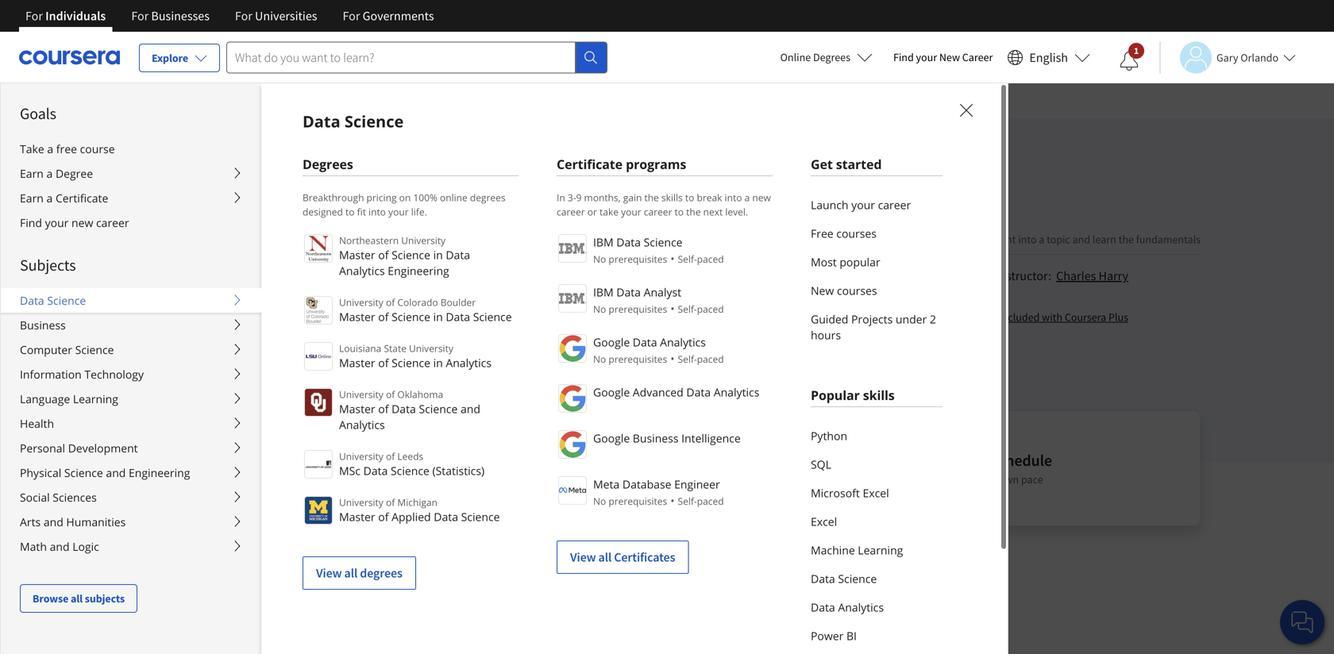 Task type: locate. For each thing, give the bounding box(es) containing it.
list containing python
[[811, 422, 943, 654]]

language learning
[[20, 392, 118, 407]]

1 courses from the top
[[836, 226, 877, 241]]

no inside google data analytics no prerequisites • self-paced
[[593, 353, 606, 366]]

3 google from the top
[[593, 431, 630, 446]]

• down 'analyst'
[[670, 301, 675, 316]]

earn inside dropdown button
[[20, 191, 44, 206]]

paced up google data analytics no prerequisites • self-paced
[[697, 303, 724, 316]]

1 vertical spatial in
[[433, 309, 443, 324]]

1 list from the top
[[811, 191, 943, 349]]

master up 'louisiana' in the bottom of the page
[[339, 309, 375, 324]]

in inside northeastern university master of science in data analytics engineering
[[433, 247, 443, 262]]

at right learn
[[964, 473, 973, 487]]

6 partnername logo image from the top
[[558, 476, 587, 505]]

1 vertical spatial data science
[[20, 293, 86, 308]]

new
[[939, 50, 960, 64], [811, 283, 834, 298]]

of inside university of leeds msc data science (statistics)
[[386, 450, 395, 463]]

0 vertical spatial computer
[[235, 95, 281, 109]]

data
[[303, 110, 340, 132], [616, 235, 641, 250], [446, 247, 470, 262], [616, 285, 641, 300], [20, 293, 44, 308], [446, 309, 470, 324], [633, 335, 657, 350], [686, 385, 711, 400], [392, 401, 416, 417], [363, 463, 388, 478], [434, 509, 458, 525], [811, 571, 835, 586], [811, 600, 835, 615]]

new right break
[[752, 191, 771, 204]]

1 vertical spatial learning
[[858, 543, 903, 558]]

into for degrees
[[369, 205, 386, 218]]

data down ibm data analyst no prerequisites • self-paced at the top of the page
[[633, 335, 657, 350]]

into up level.
[[725, 191, 742, 204]]

ibm for ibm data science
[[593, 235, 614, 250]]

0 horizontal spatial computer
[[20, 342, 72, 357]]

master right university of michigan logo
[[339, 509, 375, 525]]

week
[[757, 473, 782, 487]]

0 vertical spatial ibm
[[593, 235, 614, 250]]

data down machine
[[811, 571, 835, 586]]

degrees up "breakthrough"
[[303, 156, 353, 173]]

and up beginner
[[461, 401, 480, 417]]

your up free courses link
[[851, 197, 875, 212]]

data down michigan
[[434, 509, 458, 525]]

microsoft excel link
[[811, 479, 943, 507]]

0 horizontal spatial business
[[20, 318, 66, 333]]

0 vertical spatial computer science
[[235, 95, 319, 109]]

explore
[[152, 51, 188, 65]]

3 for from the left
[[235, 8, 252, 24]]

3 master from the top
[[339, 355, 375, 370]]

launch your career link
[[811, 191, 943, 219]]

computer science inside popup button
[[20, 342, 114, 357]]

1 horizontal spatial at
[[964, 473, 973, 487]]

earn down earn a degree
[[20, 191, 44, 206]]

self-
[[678, 253, 697, 266], [678, 303, 697, 316], [678, 353, 697, 366], [678, 495, 697, 508]]

available
[[331, 261, 378, 277], [337, 323, 380, 337]]

a inside course gain insight into a topic and learn the fundamentals
[[1039, 232, 1045, 247]]

in up oklahoma
[[433, 355, 443, 370]]

view all degrees list
[[303, 233, 519, 590]]

previous
[[444, 473, 484, 487]]

2 horizontal spatial all
[[598, 550, 612, 565]]

take a free course
[[20, 141, 115, 156]]

explore button
[[139, 44, 220, 72]]

close image
[[955, 99, 976, 120]]

gain
[[623, 191, 642, 204]]

earn inside "popup button"
[[20, 166, 44, 181]]

paced inside ibm data analyst no prerequisites • self-paced
[[697, 303, 724, 316]]

google for google business intelligence
[[593, 431, 630, 446]]

into right insight
[[1018, 232, 1037, 247]]

popular
[[840, 255, 880, 270]]

1 horizontal spatial degrees
[[813, 50, 850, 64]]

1 vertical spatial the
[[686, 205, 701, 218]]

0 vertical spatial in
[[433, 247, 443, 262]]

arts and humanities
[[20, 515, 126, 530]]

learning down excel link
[[858, 543, 903, 558]]

0 vertical spatial data science
[[303, 110, 404, 132]]

1 horizontal spatial find
[[893, 50, 914, 64]]

• inside ibm data science no prerequisites • self-paced
[[670, 251, 675, 266]]

to inside breakthrough pricing on 100% online degrees designed to fit into your life.
[[345, 205, 355, 218]]

in inside university of colorado boulder master of science in data science
[[433, 309, 443, 324]]

advanced
[[633, 385, 684, 400]]

view all certificates list
[[557, 233, 773, 574]]

1 • from the top
[[670, 251, 675, 266]]

self- inside ibm data analyst no prerequisites • self-paced
[[678, 303, 697, 316]]

data down oklahoma
[[392, 401, 416, 417]]

business inside dropdown button
[[20, 318, 66, 333]]

data inside popup button
[[20, 293, 44, 308]]

at
[[701, 473, 710, 487], [964, 473, 973, 487]]

0 vertical spatial list
[[811, 191, 943, 349]]

1 google from the top
[[593, 335, 630, 350]]

4 for from the left
[[343, 8, 360, 24]]

google advanced data analytics
[[593, 385, 760, 400]]

career up ibm data science no prerequisites • self-paced
[[644, 205, 672, 218]]

data down "subjects"
[[20, 293, 44, 308]]

engineering inside northeastern university master of science in data analytics engineering
[[388, 263, 449, 278]]

and
[[1073, 232, 1090, 247], [461, 401, 480, 417], [106, 465, 126, 480], [44, 515, 63, 530], [50, 539, 70, 554]]

paced up google advanced data analytics
[[697, 353, 724, 366]]

learning down information technology
[[73, 392, 118, 407]]

master inside louisiana state university master of science in analytics
[[339, 355, 375, 370]]

in
[[557, 191, 565, 204]]

0 vertical spatial business
[[20, 318, 66, 333]]

view all certificates
[[570, 550, 675, 565]]

into down pricing
[[369, 205, 386, 218]]

2 horizontal spatial into
[[1018, 232, 1037, 247]]

partnername logo image inside google advanced data analytics link
[[558, 384, 587, 413]]

bi
[[847, 629, 857, 644]]

1 vertical spatial excel
[[811, 514, 837, 529]]

for left governments
[[343, 8, 360, 24]]

not
[[493, 261, 511, 277]]

2 vertical spatial data science
[[811, 571, 877, 586]]

of
[[378, 247, 389, 262], [386, 296, 395, 309], [378, 309, 389, 324], [378, 355, 389, 370], [386, 388, 395, 401], [378, 401, 389, 417], [386, 450, 395, 463], [386, 496, 395, 509], [378, 509, 389, 525]]

in inside louisiana state university master of science in analytics
[[433, 355, 443, 370]]

prerequisites down database
[[609, 495, 667, 508]]

banner navigation
[[13, 0, 447, 32]]

coursera
[[1065, 310, 1106, 324]]

all for certificate programs
[[598, 550, 612, 565]]

0 horizontal spatial learning
[[73, 392, 118, 407]]

courses down the popular at the right of the page
[[837, 283, 877, 298]]

included with coursera plus link
[[999, 309, 1128, 325]]

1 vertical spatial available
[[337, 323, 380, 337]]

google up meta
[[593, 431, 630, 446]]

gain
[[961, 232, 982, 247]]

university right state
[[409, 342, 453, 355]]

prerequisites down 'analyst'
[[609, 303, 667, 316]]

already
[[180, 369, 219, 385]]

university of leeds msc data science (statistics)
[[339, 450, 485, 478]]

0 vertical spatial hours
[[811, 328, 841, 343]]

database
[[623, 477, 671, 492]]

4 • from the top
[[670, 493, 675, 508]]

no inside beginner level no previous experience necessary
[[428, 473, 442, 487]]

close image
[[955, 99, 976, 120], [956, 100, 977, 121]]

0 vertical spatial earn
[[20, 166, 44, 181]]

0 horizontal spatial for
[[194, 314, 210, 330]]

analytics inside google advanced data analytics link
[[714, 385, 760, 400]]

computer
[[235, 95, 281, 109], [20, 342, 72, 357]]

0 vertical spatial learning
[[73, 392, 118, 407]]

0 horizontal spatial at
[[701, 473, 710, 487]]

0 vertical spatial degrees
[[813, 50, 850, 64]]

1 vertical spatial free
[[213, 314, 237, 330]]

the right gain
[[644, 191, 659, 204]]

for for universities
[[235, 8, 252, 24]]

available down northeastern
[[331, 261, 378, 277]]

and down development
[[106, 465, 126, 480]]

3 prerequisites from the top
[[609, 353, 667, 366]]

into for certificate programs
[[725, 191, 742, 204]]

1 prerequisites from the top
[[609, 253, 667, 266]]

3 • from the top
[[670, 351, 675, 366]]

5 master from the top
[[339, 509, 375, 525]]

degrees right online
[[470, 191, 506, 204]]

• inside the meta database engineer no prerequisites • self-paced
[[670, 493, 675, 508]]

1 vertical spatial ibm
[[593, 285, 614, 300]]

university up msc
[[339, 450, 383, 463]]

2 earn from the top
[[20, 191, 44, 206]]

1 horizontal spatial all
[[344, 565, 358, 581]]

to left fit
[[345, 205, 355, 218]]

excel up excel link
[[863, 486, 889, 501]]

ibm inside ibm data science no prerequisites • self-paced
[[593, 235, 614, 250]]

power bi
[[811, 629, 857, 644]]

2 master from the top
[[339, 309, 375, 324]]

analytics up msc
[[339, 417, 385, 432]]

your down on
[[388, 205, 409, 218]]

oklahoma
[[397, 388, 443, 401]]

2 horizontal spatial data science
[[811, 571, 877, 586]]

1 vertical spatial computer
[[20, 342, 72, 357]]

data inside university of michigan master of applied data science
[[434, 509, 458, 525]]

in 3-9 months, gain the skills to break into a new career or take your career to the next level.
[[557, 191, 771, 218]]

0 vertical spatial free
[[811, 226, 834, 241]]

degrees down applied
[[360, 565, 402, 581]]

• inside google data analytics no prerequisites • self-paced
[[670, 351, 675, 366]]

self- down engineer
[[678, 495, 697, 508]]

prerequisites up 'analyst'
[[609, 253, 667, 266]]

new left career
[[939, 50, 960, 64]]

enroll
[[159, 314, 192, 330]]

2 courses from the top
[[837, 283, 877, 298]]

free right the enroll
[[213, 314, 237, 330]]

3
[[662, 473, 668, 487]]

no right translated
[[593, 253, 606, 266]]

university right university of oklahoma logo
[[339, 388, 383, 401]]

0 horizontal spatial degrees
[[303, 156, 353, 173]]

reviews)
[[312, 473, 351, 487]]

0 horizontal spatial into
[[369, 205, 386, 218]]

ibm for ibm data analyst
[[593, 285, 614, 300]]

popular skills
[[811, 387, 895, 404]]

3 paced from the top
[[697, 353, 724, 366]]

engineer
[[674, 477, 720, 492]]

0 vertical spatial new
[[939, 50, 960, 64]]

1 partnername logo image from the top
[[558, 234, 587, 263]]

1 vertical spatial degrees
[[360, 565, 402, 581]]

subjects
[[85, 592, 125, 606]]

1 horizontal spatial free
[[811, 226, 834, 241]]

0 vertical spatial engineering
[[388, 263, 449, 278]]

1 master from the top
[[339, 247, 375, 262]]

no for ibm data analyst
[[593, 303, 606, 316]]

partnername logo image inside google business intelligence link
[[558, 430, 587, 459]]

for for cybersecurity
[[347, 204, 390, 248]]

hours
[[811, 328, 841, 343], [737, 451, 775, 471], [720, 473, 747, 487]]

university down msc
[[339, 496, 383, 509]]

1 vertical spatial into
[[369, 205, 386, 218]]

certificate inside data science menu item
[[557, 156, 623, 173]]

skills inside in 3-9 months, gain the skills to break into a new career or take your career to the next level.
[[661, 191, 683, 204]]

a left degree
[[46, 166, 53, 181]]

2 self- from the top
[[678, 303, 697, 316]]

2 at from the left
[[964, 473, 973, 487]]

most popular link
[[811, 248, 943, 276]]

no inside ibm data analyst no prerequisites • self-paced
[[593, 303, 606, 316]]

2 vertical spatial google
[[593, 431, 630, 446]]

list containing launch your career
[[811, 191, 943, 349]]

hours up week
[[737, 451, 775, 471]]

individuals
[[45, 8, 106, 24]]

2 for from the left
[[131, 8, 149, 24]]

master for master of data science and analytics
[[339, 401, 375, 417]]

all
[[598, 550, 612, 565], [344, 565, 358, 581], [71, 592, 83, 606]]

data left 'analyst'
[[616, 285, 641, 300]]

university of colorado boulder master of science in data science
[[339, 296, 512, 324]]

all inside view all certificates link
[[598, 550, 612, 565]]

•
[[670, 251, 675, 266], [670, 301, 675, 316], [670, 351, 675, 366], [670, 493, 675, 508]]

1 earn from the top
[[20, 166, 44, 181]]

for governments
[[343, 8, 434, 24]]

prerequisites for engineer
[[609, 495, 667, 508]]

0 horizontal spatial free
[[213, 314, 237, 330]]

take
[[20, 141, 44, 156]]

and inside popup button
[[44, 515, 63, 530]]

4 master from the top
[[339, 401, 375, 417]]

governments
[[363, 8, 434, 24]]

1 horizontal spatial for
[[347, 204, 390, 248]]

data up power
[[811, 600, 835, 615]]

data science
[[303, 110, 404, 132], [20, 293, 86, 308], [811, 571, 877, 586]]

hours down guided
[[811, 328, 841, 343]]

data inside ibm data science no prerequisites • self-paced
[[616, 235, 641, 250]]

no for google data analytics
[[593, 353, 606, 366]]

degree
[[56, 166, 93, 181]]

and inside popup button
[[50, 539, 70, 554]]

• up 'analyst'
[[670, 251, 675, 266]]

2 in from the top
[[433, 309, 443, 324]]

1 horizontal spatial new
[[752, 191, 771, 204]]

data down boulder
[[446, 309, 470, 324]]

find for find your new career
[[893, 50, 914, 64]]

months,
[[584, 191, 621, 204]]

self- down 'analyst'
[[678, 303, 697, 316]]

1 vertical spatial for
[[194, 314, 210, 330]]

1 vertical spatial business
[[633, 431, 679, 446]]

analytics up bi
[[838, 600, 884, 615]]

learning inside dropdown button
[[73, 392, 118, 407]]

4 paced from the top
[[697, 495, 724, 508]]

self- up 'analyst'
[[678, 253, 697, 266]]

1 horizontal spatial learning
[[858, 543, 903, 558]]

google inside google data analytics no prerequisites • self-paced
[[593, 335, 630, 350]]

google left advanced
[[593, 385, 630, 400]]

1 ibm from the top
[[593, 235, 614, 250]]

into inside course gain insight into a topic and learn the fundamentals
[[1018, 232, 1037, 247]]

0 horizontal spatial skills
[[661, 191, 683, 204]]

0 vertical spatial courses
[[836, 226, 877, 241]]

google for google advanced data analytics
[[593, 385, 630, 400]]

certificate up the 9
[[557, 156, 623, 173]]

earn down take
[[20, 166, 44, 181]]

analytics inside the data analytics 'link'
[[838, 600, 884, 615]]

available inside button
[[331, 261, 378, 277]]

master inside university of michigan master of applied data science
[[339, 509, 375, 525]]

1 horizontal spatial skills
[[863, 387, 895, 404]]

analytics down northeastern
[[339, 263, 385, 278]]

all inside the browse all subjects button
[[71, 592, 83, 606]]

no for ibm data science
[[593, 253, 606, 266]]

1 horizontal spatial into
[[725, 191, 742, 204]]

0 horizontal spatial data science
[[20, 293, 86, 308]]

1 vertical spatial degrees
[[303, 156, 353, 173]]

0 vertical spatial for
[[347, 204, 390, 248]]

analytics down boulder
[[446, 355, 492, 370]]

1 vertical spatial engineering
[[129, 465, 190, 480]]

aid
[[320, 323, 335, 337]]

google down ibm data analyst no prerequisites • self-paced at the top of the page
[[593, 335, 630, 350]]

data analytics
[[811, 600, 884, 615]]

1 for from the left
[[25, 8, 43, 24]]

ibm down the take on the left top of the page
[[593, 235, 614, 250]]

2 list from the top
[[811, 422, 943, 654]]

university
[[401, 234, 446, 247], [339, 296, 383, 309], [409, 342, 453, 355], [339, 388, 383, 401], [339, 450, 383, 463], [339, 496, 383, 509]]

0 horizontal spatial new
[[811, 283, 834, 298]]

partnername logo image for ibm data science
[[558, 234, 587, 263]]

0 horizontal spatial all
[[71, 592, 83, 606]]

prerequisites inside ibm data science no prerequisites • self-paced
[[609, 253, 667, 266]]

your inside in 3-9 months, gain the skills to break into a new career or take your career to the next level.
[[621, 205, 641, 218]]

university of oklahoma master of data science and analytics
[[339, 388, 480, 432]]

0 horizontal spatial find
[[20, 215, 42, 230]]

no down meta
[[593, 495, 606, 508]]

available up 'louisiana' in the bottom of the page
[[337, 323, 380, 337]]

1 horizontal spatial degrees
[[470, 191, 506, 204]]

excel
[[863, 486, 889, 501], [811, 514, 837, 529]]

skills
[[661, 191, 683, 204], [863, 387, 895, 404]]

level
[[492, 451, 524, 471]]

0 vertical spatial google
[[593, 335, 630, 350]]

career down earn a certificate dropdown button
[[96, 215, 129, 230]]

science inside university of oklahoma master of data science and analytics
[[419, 401, 458, 417]]

the left next
[[686, 205, 701, 218]]

1 in from the top
[[433, 247, 443, 262]]

(1,170
[[282, 473, 310, 487]]

financial
[[275, 323, 317, 337]]

2 vertical spatial in
[[433, 355, 443, 370]]

msc
[[339, 463, 361, 478]]

2 horizontal spatial the
[[1119, 232, 1134, 247]]

fundamentals
[[1136, 232, 1201, 247]]

0 vertical spatial new
[[752, 191, 771, 204]]

analytics up intelligence
[[714, 385, 760, 400]]

0 horizontal spatial engineering
[[129, 465, 190, 480]]

self- inside google data analytics no prerequisites • self-paced
[[678, 353, 697, 366]]

free
[[56, 141, 77, 156]]

your down gain
[[621, 205, 641, 218]]

0 horizontal spatial new
[[71, 215, 93, 230]]

list
[[811, 191, 943, 349], [811, 422, 943, 654]]

university for data
[[339, 388, 383, 401]]

prerequisites inside ibm data analyst no prerequisites • self-paced
[[609, 303, 667, 316]]

4 partnername logo image from the top
[[558, 384, 587, 413]]

1 paced from the top
[[697, 253, 724, 266]]

data up "breakthrough"
[[303, 110, 340, 132]]

louisiana state university master of science in analytics
[[339, 342, 492, 370]]

2 ibm from the top
[[593, 285, 614, 300]]

prerequisites for analytics
[[609, 353, 667, 366]]

prerequisites
[[609, 253, 667, 266], [609, 303, 667, 316], [609, 353, 667, 366], [609, 495, 667, 508]]

excel up machine
[[811, 514, 837, 529]]

1 vertical spatial google
[[593, 385, 630, 400]]

4 self- from the top
[[678, 495, 697, 508]]

university down life.
[[401, 234, 446, 247]]

master inside university of oklahoma master of data science and analytics
[[339, 401, 375, 417]]

• for analytics
[[670, 351, 675, 366]]

degrees right online on the top of the page
[[813, 50, 850, 64]]

None search field
[[226, 42, 608, 73]]

1 vertical spatial list
[[811, 422, 943, 654]]

online degrees
[[780, 50, 850, 64]]

new down most
[[811, 283, 834, 298]]

prerequisites for analyst
[[609, 303, 667, 316]]

0 vertical spatial degrees
[[470, 191, 506, 204]]

2 prerequisites from the top
[[609, 303, 667, 316]]

courses for free courses
[[836, 226, 877, 241]]

0 horizontal spatial computer science
[[20, 342, 114, 357]]

no up google data analytics no prerequisites • self-paced
[[593, 303, 606, 316]]

learning inside data science menu item
[[858, 543, 903, 558]]

coursera image
[[19, 45, 120, 70]]

self- inside ibm data science no prerequisites • self-paced
[[678, 253, 697, 266]]

master right university of oklahoma logo
[[339, 401, 375, 417]]

paced inside ibm data science no prerequisites • self-paced
[[697, 253, 724, 266]]

chat with us image
[[1290, 610, 1315, 635]]

science
[[284, 95, 319, 109], [345, 110, 404, 132], [644, 235, 683, 250], [392, 247, 430, 262], [47, 293, 86, 308], [392, 309, 430, 324], [473, 309, 512, 324], [75, 342, 114, 357], [392, 355, 430, 370], [419, 401, 458, 417], [391, 463, 430, 478], [64, 465, 103, 480], [461, 509, 500, 525], [838, 571, 877, 586]]

guided projects under 2 hours link
[[811, 305, 943, 349]]

3 in from the top
[[433, 355, 443, 370]]

data analytics link
[[811, 593, 943, 622]]

business up information
[[20, 318, 66, 333]]

0 horizontal spatial certificate
[[56, 191, 108, 206]]

your down earn a certificate
[[45, 215, 69, 230]]

social sciences button
[[1, 485, 261, 510]]

9
[[576, 191, 582, 204]]

career down 3-
[[557, 205, 585, 218]]

computer science
[[235, 95, 319, 109], [20, 342, 114, 357]]

1 horizontal spatial certificate
[[557, 156, 623, 173]]

master inside university of colorado boulder master of science in data science
[[339, 309, 375, 324]]

ibm inside ibm data analyst no prerequisites • self-paced
[[593, 285, 614, 300]]

2 • from the top
[[670, 301, 675, 316]]

gary orlando button
[[1159, 42, 1296, 73]]

0 horizontal spatial the
[[644, 191, 659, 204]]

data left not
[[446, 247, 470, 262]]

0 vertical spatial excel
[[863, 486, 889, 501]]

data science down "subjects"
[[20, 293, 86, 308]]

paced for engineer
[[697, 495, 724, 508]]

2 google from the top
[[593, 385, 630, 400]]

0 horizontal spatial degrees
[[360, 565, 402, 581]]

1 vertical spatial earn
[[20, 191, 44, 206]]

1 vertical spatial computer science
[[20, 342, 114, 357]]

engineering down personal development popup button
[[129, 465, 190, 480]]

master for master of science in analytics
[[339, 355, 375, 370]]

certificate programs
[[557, 156, 686, 173]]

• up google advanced data analytics
[[670, 351, 675, 366]]

university inside university of oklahoma master of data science and analytics
[[339, 388, 383, 401]]

university of oklahoma logo image
[[304, 388, 333, 417]]

1 vertical spatial skills
[[863, 387, 895, 404]]

for for enroll
[[194, 314, 210, 330]]

the right learn
[[1119, 232, 1134, 247]]

0 vertical spatial certificate
[[557, 156, 623, 173]]

partnername logo image for meta database engineer
[[558, 476, 587, 505]]

0 vertical spatial skills
[[661, 191, 683, 204]]

4 prerequisites from the top
[[609, 495, 667, 508]]

find inside explore menu element
[[20, 215, 42, 230]]

data down the take on the left top of the page
[[616, 235, 641, 250]]

1 vertical spatial new
[[71, 215, 93, 230]]

19 languages available button
[[260, 260, 378, 279]]

5 partnername logo image from the top
[[558, 430, 587, 459]]

university of colorado boulder logo image
[[304, 296, 333, 325]]

list for started
[[811, 191, 943, 349]]

1 vertical spatial find
[[20, 215, 42, 230]]

courses
[[836, 226, 877, 241], [837, 283, 877, 298]]

prerequisites inside google data analytics no prerequisites • self-paced
[[609, 353, 667, 366]]

1 vertical spatial courses
[[837, 283, 877, 298]]

browse
[[33, 592, 69, 606]]

no up michigan
[[428, 473, 442, 487]]

no inside the meta database engineer no prerequisites • self-paced
[[593, 495, 606, 508]]

1 vertical spatial certificate
[[56, 191, 108, 206]]

2 vertical spatial the
[[1119, 232, 1134, 247]]

1 self- from the top
[[678, 253, 697, 266]]

0 vertical spatial into
[[725, 191, 742, 204]]

to up week
[[778, 451, 793, 471]]

into inside in 3-9 months, gain the skills to break into a new career or take your career to the next level.
[[725, 191, 742, 204]]

for left individuals
[[25, 8, 43, 24]]

new down earn a certificate
[[71, 215, 93, 230]]

to inside approx. 21 hours to complete 3 weeks at 7 hours a week
[[778, 451, 793, 471]]

university inside university of colorado boulder master of science in data science
[[339, 296, 383, 309]]

partnername logo image
[[558, 234, 587, 263], [558, 284, 587, 313], [558, 334, 587, 363], [558, 384, 587, 413], [558, 430, 587, 459], [558, 476, 587, 505]]

skills up python link
[[863, 387, 895, 404]]

0 vertical spatial available
[[331, 261, 378, 277]]

0 horizontal spatial view
[[316, 565, 342, 581]]

beginner level no previous experience necessary
[[428, 451, 585, 487]]

degrees inside list
[[360, 565, 402, 581]]

ibm left 'analyst'
[[593, 285, 614, 300]]

1 horizontal spatial engineering
[[388, 263, 449, 278]]

learn
[[1093, 232, 1116, 247]]

paced for analyst
[[697, 303, 724, 316]]

for for individuals
[[25, 8, 43, 24]]

google business intelligence
[[593, 431, 741, 446]]

free courses
[[811, 226, 877, 241]]

and inside course gain insight into a topic and learn the fundamentals
[[1073, 232, 1090, 247]]

2 vertical spatial into
[[1018, 232, 1037, 247]]

(statistics)
[[432, 463, 485, 478]]

data science up "breakthrough"
[[303, 110, 404, 132]]

0 vertical spatial find
[[893, 50, 914, 64]]

2 paced from the top
[[697, 303, 724, 316]]

3 partnername logo image from the top
[[558, 334, 587, 363]]

a down earn a degree
[[46, 191, 53, 206]]

show notifications image
[[1120, 52, 1139, 71]]

for for businesses
[[131, 8, 149, 24]]

certificate up find your new career
[[56, 191, 108, 206]]

paced inside google data analytics no prerequisites • self-paced
[[697, 353, 724, 366]]

free inside data science menu item
[[811, 226, 834, 241]]

1 at from the left
[[701, 473, 710, 487]]

data science up data analytics
[[811, 571, 877, 586]]

19
[[260, 261, 272, 277]]

a left week
[[749, 473, 755, 487]]

view all degrees
[[316, 565, 402, 581]]

no inside ibm data science no prerequisites • self-paced
[[593, 253, 606, 266]]

data inside university of leeds msc data science (statistics)
[[363, 463, 388, 478]]

all for degrees
[[344, 565, 358, 581]]

2 partnername logo image from the top
[[558, 284, 587, 313]]

1 horizontal spatial business
[[633, 431, 679, 446]]

information technology
[[20, 367, 144, 382]]

self- up google advanced data analytics
[[678, 353, 697, 366]]

self- inside the meta database engineer no prerequisites • self-paced
[[678, 495, 697, 508]]

3 self- from the top
[[678, 353, 697, 366]]



Task type: describe. For each thing, give the bounding box(es) containing it.
charles
[[1056, 268, 1096, 284]]

to left break
[[685, 191, 694, 204]]

science inside university of michigan master of applied data science
[[461, 509, 500, 525]]

201,348
[[133, 369, 177, 385]]

science inside university of leeds msc data science (statistics)
[[391, 463, 430, 478]]

university of michigan master of applied data science
[[339, 496, 500, 525]]

career up free courses link
[[878, 197, 911, 212]]

course
[[80, 141, 115, 156]]

microsoft excel
[[811, 486, 889, 501]]

translated
[[530, 261, 584, 277]]

free inside button
[[213, 314, 237, 330]]

1
[[1134, 44, 1139, 57]]

language learning button
[[1, 387, 261, 411]]

data right advanced
[[686, 385, 711, 400]]

self- for analyst
[[678, 303, 697, 316]]

english button
[[1001, 32, 1097, 83]]

earn a degree
[[20, 166, 93, 181]]

sql
[[811, 457, 831, 472]]

university for of
[[339, 296, 383, 309]]

find for find your new career
[[20, 215, 42, 230]]

view all degrees link
[[303, 557, 416, 590]]

view for certificate programs
[[570, 550, 596, 565]]

available for 19 languages available
[[331, 261, 378, 277]]

degrees inside data science menu item
[[303, 156, 353, 173]]

flexible schedule learn at your own pace
[[936, 451, 1052, 487]]

included
[[999, 310, 1040, 324]]

career inside explore menu element
[[96, 215, 129, 230]]

university inside northeastern university master of science in data analytics engineering
[[401, 234, 446, 247]]

explore menu element
[[1, 83, 261, 613]]

most
[[811, 255, 837, 270]]

earn for earn a degree
[[20, 166, 44, 181]]

online
[[440, 191, 468, 204]]

degrees inside breakthrough pricing on 100% online degrees designed to fit into your life.
[[470, 191, 506, 204]]

designed
[[303, 205, 343, 218]]

and inside university of oklahoma master of data science and analytics
[[461, 401, 480, 417]]

university of leeds logo image
[[304, 450, 333, 479]]

find your new career
[[893, 50, 993, 64]]

personal development button
[[1, 436, 261, 461]]

microsoft
[[811, 486, 860, 501]]

computer inside popup button
[[20, 342, 72, 357]]

with
[[1042, 310, 1063, 324]]

degrees inside dropdown button
[[813, 50, 850, 64]]

available for financial aid available
[[337, 323, 380, 337]]

your inside breakthrough pricing on 100% online degrees designed to fit into your life.
[[388, 205, 409, 218]]

data science menu item
[[260, 83, 1334, 654]]

self- for engineer
[[678, 495, 697, 508]]

popular
[[811, 387, 860, 404]]

instructor: charles harry
[[996, 268, 1128, 284]]

plus
[[1109, 310, 1128, 324]]

course gain insight into a topic and learn the fundamentals
[[961, 207, 1201, 247]]

paced for science
[[697, 253, 724, 266]]

google advanced data analytics link
[[557, 383, 773, 413]]

analytics inside northeastern university master of science in data analytics engineering
[[339, 263, 385, 278]]

self- for analytics
[[678, 353, 697, 366]]

analytics inside university of oklahoma master of data science and analytics
[[339, 417, 385, 432]]

100%
[[413, 191, 437, 204]]

guided projects under 2 hours
[[811, 312, 936, 343]]

2 vertical spatial hours
[[720, 473, 747, 487]]

1 horizontal spatial excel
[[863, 486, 889, 501]]

view for degrees
[[316, 565, 342, 581]]

new inside explore menu element
[[71, 215, 93, 230]]

learning for language learning
[[73, 392, 118, 407]]

• for analyst
[[670, 301, 675, 316]]

cybersecurity
[[133, 204, 340, 248]]

find your new career link
[[1, 210, 261, 235]]

list for skills
[[811, 422, 943, 654]]

development
[[68, 441, 138, 456]]

gary orlando
[[1217, 50, 1279, 65]]

everyone
[[396, 204, 536, 248]]

physical
[[20, 465, 61, 480]]

arts
[[20, 515, 41, 530]]

courses for new courses
[[837, 283, 877, 298]]

university for applied
[[339, 496, 383, 509]]

no for meta database engineer
[[593, 495, 606, 508]]

science inside louisiana state university master of science in analytics
[[392, 355, 430, 370]]

universities
[[255, 8, 317, 24]]

partnername logo image for ibm data analyst
[[558, 284, 587, 313]]

new inside data science menu item
[[811, 283, 834, 298]]

machine
[[811, 543, 855, 558]]

certificate inside dropdown button
[[56, 191, 108, 206]]

breakthrough pricing on 100% online degrees designed to fit into your life.
[[303, 191, 506, 218]]

necessary
[[539, 473, 585, 487]]

for businesses
[[131, 8, 210, 24]]

your inside explore menu element
[[45, 215, 69, 230]]

a inside approx. 21 hours to complete 3 weeks at 7 hours a week
[[749, 473, 755, 487]]

• for engineer
[[670, 493, 675, 508]]

learning for machine learning
[[858, 543, 903, 558]]

data science group
[[0, 83, 1334, 654]]

science inside dropdown button
[[64, 465, 103, 480]]

What do you want to learn? text field
[[226, 42, 576, 73]]

power bi link
[[811, 622, 943, 650]]

hours inside guided projects under 2 hours
[[811, 328, 841, 343]]

science inside ibm data science no prerequisites • self-paced
[[644, 235, 683, 250]]

• for science
[[670, 251, 675, 266]]

and inside dropdown button
[[106, 465, 126, 480]]

northeastern university  logo image
[[304, 234, 333, 263]]

learn
[[936, 473, 962, 487]]

fit
[[357, 205, 366, 218]]

partnername logo image for google data analytics
[[558, 334, 587, 363]]

browse all subjects button
[[20, 584, 137, 613]]

reviews
[[571, 571, 616, 587]]

analytics inside google data analytics no prerequisites • self-paced
[[660, 335, 706, 350]]

or
[[587, 205, 597, 218]]

prerequisites for science
[[609, 253, 667, 266]]

paced for analytics
[[697, 353, 724, 366]]

1 horizontal spatial data science
[[303, 110, 404, 132]]

google for google data analytics no prerequisites • self-paced
[[593, 335, 630, 350]]

google business intelligence link
[[557, 429, 773, 459]]

data inside 'link'
[[811, 600, 835, 615]]

machine learning
[[811, 543, 903, 558]]

boulder
[[441, 296, 476, 309]]

browse all subjects
[[33, 592, 125, 606]]

university of michigan logo image
[[304, 496, 333, 525]]

at inside approx. 21 hours to complete 3 weeks at 7 hours a week
[[701, 473, 710, 487]]

1 horizontal spatial new
[[939, 50, 960, 64]]

find your new career link
[[885, 48, 1001, 68]]

data inside university of oklahoma master of data science and analytics
[[392, 401, 416, 417]]

to left next
[[675, 205, 684, 218]]

business inside view all certificates list
[[633, 431, 679, 446]]

google data analytics no prerequisites • self-paced
[[593, 335, 724, 366]]

data science inside popup button
[[20, 293, 86, 308]]

a inside in 3-9 months, gain the skills to break into a new career or take your career to the next level.
[[745, 191, 750, 204]]

certificates
[[614, 550, 675, 565]]

approx.
[[662, 451, 714, 471]]

engineering inside dropdown button
[[129, 465, 190, 480]]

businesses
[[151, 8, 210, 24]]

(1,170 reviews)
[[282, 473, 351, 487]]

master inside northeastern university master of science in data analytics engineering
[[339, 247, 375, 262]]

data inside ibm data analyst no prerequisites • self-paced
[[616, 285, 641, 300]]

for for governments
[[343, 8, 360, 24]]

goals
[[20, 104, 56, 123]]

experience
[[486, 473, 537, 487]]

a left free
[[47, 141, 53, 156]]

language
[[20, 392, 70, 407]]

subjects
[[20, 255, 76, 275]]

master for master of applied data science
[[339, 509, 375, 525]]

louisiana state university logo image
[[304, 342, 333, 371]]

computer science link
[[228, 87, 326, 116]]

1 horizontal spatial the
[[686, 205, 701, 218]]

own
[[999, 473, 1019, 487]]

new courses
[[811, 283, 877, 298]]

self- for science
[[678, 253, 697, 266]]

21
[[717, 451, 734, 471]]

data inside northeastern university master of science in data analytics engineering
[[446, 247, 470, 262]]

break
[[697, 191, 722, 204]]

under
[[896, 312, 927, 327]]

your inside the flexible schedule learn at your own pace
[[976, 473, 997, 487]]

reviews link
[[562, 561, 626, 596]]

1 vertical spatial hours
[[737, 451, 775, 471]]

a inside "popup button"
[[46, 166, 53, 181]]

1 horizontal spatial computer
[[235, 95, 281, 109]]

some
[[391, 261, 422, 277]]

pricing
[[367, 191, 397, 204]]

physical science and engineering
[[20, 465, 190, 480]]

colorado
[[397, 296, 438, 309]]

analytics inside louisiana state university master of science in analytics
[[446, 355, 492, 370]]

the inside course gain insight into a topic and learn the fundamentals
[[1119, 232, 1134, 247]]

0 horizontal spatial excel
[[811, 514, 837, 529]]

get started
[[811, 156, 882, 173]]

university for science
[[339, 450, 383, 463]]

cybersecurity for everyone
[[133, 204, 536, 248]]

michigan
[[397, 496, 438, 509]]

your left career
[[916, 50, 937, 64]]

1 horizontal spatial computer science
[[235, 95, 319, 109]]

earn for earn a certificate
[[20, 191, 44, 206]]

data inside google data analytics no prerequisites • self-paced
[[633, 335, 657, 350]]

personal development
[[20, 441, 138, 456]]

science inside northeastern university master of science in data analytics engineering
[[392, 247, 430, 262]]

most popular
[[811, 255, 880, 270]]

university inside louisiana state university master of science in analytics
[[409, 342, 453, 355]]

data inside university of colorado boulder master of science in data science
[[446, 309, 470, 324]]

social sciences
[[20, 490, 97, 505]]

sciences
[[53, 490, 97, 505]]

of inside northeastern university master of science in data analytics engineering
[[378, 247, 389, 262]]

at inside the flexible schedule learn at your own pace
[[964, 473, 973, 487]]

computer science button
[[1, 338, 261, 362]]

a inside dropdown button
[[46, 191, 53, 206]]

new inside in 3-9 months, gain the skills to break into a new career or take your career to the next level.
[[752, 191, 771, 204]]

of inside louisiana state university master of science in analytics
[[378, 355, 389, 370]]



Task type: vqa. For each thing, say whether or not it's contained in the screenshot.


